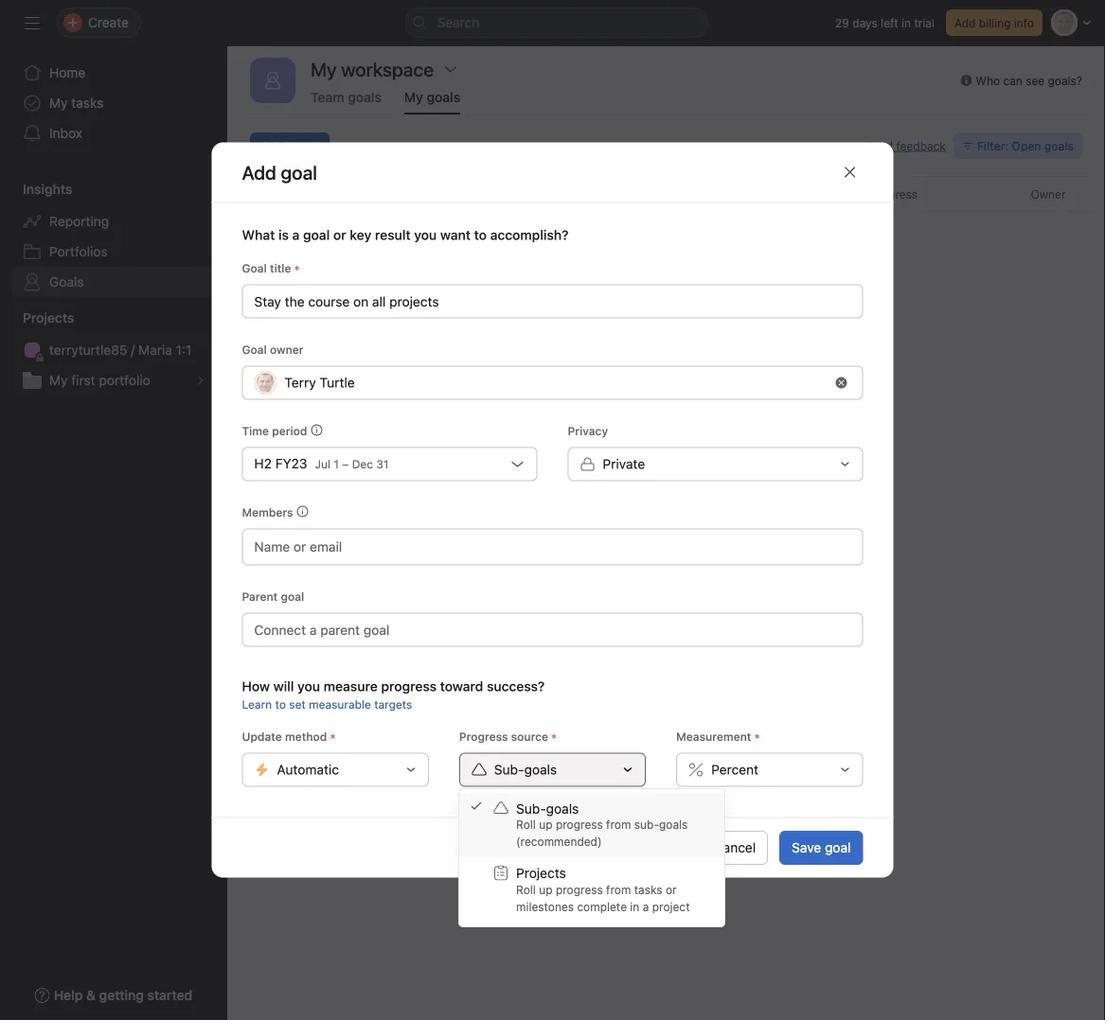 Task type: vqa. For each thing, say whether or not it's contained in the screenshot.
the rightmost a
yes



Task type: describe. For each thing, give the bounding box(es) containing it.
turtle
[[320, 375, 355, 391]]

maria
[[138, 342, 172, 358]]

goal for save goal
[[825, 841, 851, 856]]

add billing info button
[[946, 9, 1043, 36]]

cancel button
[[702, 832, 768, 866]]

terry
[[285, 375, 316, 391]]

can
[[1003, 74, 1023, 87]]

my tasks
[[49, 95, 104, 111]]

projects roll up progress from tasks or milestones complete in a project
[[516, 866, 690, 914]]

sub-goals
[[494, 762, 557, 778]]

learn
[[242, 698, 272, 712]]

insights button
[[0, 180, 72, 199]]

(recommended)
[[516, 836, 602, 849]]

fy23
[[275, 456, 307, 472]]

roll inside sub-goals roll up progress from sub-goals (recommended)
[[516, 819, 536, 832]]

who
[[976, 74, 1000, 87]]

add for add billing info
[[955, 16, 976, 29]]

my for my tasks
[[49, 95, 68, 111]]

cancel
[[714, 841, 756, 856]]

measure
[[324, 679, 378, 695]]

see
[[1026, 74, 1045, 87]]

complete
[[577, 901, 627, 914]]

send feedback
[[866, 139, 946, 152]]

home link
[[11, 58, 216, 88]]

my for my first portfolio
[[49, 373, 68, 388]]

required image for goal title
[[291, 263, 303, 274]]

project
[[652, 901, 690, 914]]

how
[[242, 679, 270, 695]]

progress for measure
[[381, 679, 437, 695]]

terryturtle85
[[49, 342, 127, 358]]

goals link
[[11, 267, 216, 297]]

trial
[[914, 16, 935, 29]]

team goals
[[311, 90, 382, 105]]

global element
[[0, 46, 227, 160]]

0 vertical spatial or
[[333, 227, 346, 243]]

h2
[[254, 456, 272, 472]]

portfolios link
[[11, 237, 216, 267]]

goals?
[[1048, 74, 1083, 87]]

result
[[375, 227, 411, 243]]

save goal
[[792, 841, 851, 856]]

automatic button
[[242, 753, 429, 788]]

any
[[664, 441, 701, 468]]

targets
[[374, 698, 412, 712]]

owner
[[270, 343, 304, 357]]

send
[[866, 139, 893, 152]]

29
[[835, 16, 850, 29]]

projects for projects roll up progress from tasks or milestones complete in a project
[[516, 866, 566, 882]]

days
[[853, 16, 878, 29]]

send feedback link
[[866, 137, 946, 154]]

my workspace
[[311, 58, 434, 80]]

progress for progress
[[870, 188, 918, 201]]

Connect a parent goal text field
[[242, 613, 863, 647]]

goal for goal owner
[[242, 343, 267, 357]]

progress source
[[459, 731, 548, 744]]

sub- for sub-goals roll up progress from sub-goals (recommended)
[[516, 801, 546, 817]]

billing
[[979, 16, 1011, 29]]

1
[[334, 458, 339, 471]]

0 vertical spatial in
[[902, 16, 911, 29]]

goals for my goals
[[427, 90, 460, 105]]

private button
[[568, 448, 863, 482]]

terry turtle
[[285, 375, 355, 391]]

save
[[792, 841, 821, 856]]

is
[[278, 227, 289, 243]]

you inside how will you measure progress toward success? learn to set measurable targets
[[298, 679, 320, 695]]

private
[[603, 456, 645, 472]]

to
[[275, 698, 286, 712]]

inbox
[[49, 125, 82, 141]]

goals for team goals
[[348, 90, 382, 105]]

goal title
[[242, 262, 291, 275]]

tasks inside the "global" element
[[71, 95, 104, 111]]

learn to set measurable targets link
[[242, 698, 412, 712]]

team goals link
[[311, 90, 382, 115]]

who can see goals?
[[976, 74, 1083, 87]]

roll inside 'projects roll up progress from tasks or milestones complete in a project'
[[516, 884, 536, 897]]

goal owner
[[242, 343, 304, 357]]

you don't own any open goals
[[517, 441, 816, 468]]

1 horizontal spatial period
[[718, 188, 752, 201]]

own
[[617, 441, 659, 468]]

feedback
[[896, 139, 946, 152]]

set
[[289, 698, 306, 712]]

will
[[273, 679, 294, 695]]

29 days left in trial
[[835, 16, 935, 29]]

first
[[71, 373, 95, 388]]

my for my goals
[[404, 90, 423, 105]]

you
[[517, 441, 555, 468]]

portfolios
[[49, 244, 108, 260]]

goal for parent goal
[[281, 591, 304, 604]]

open goals
[[706, 441, 816, 468]]

info
[[1014, 16, 1034, 29]]

automatic
[[277, 762, 339, 778]]



Task type: locate. For each thing, give the bounding box(es) containing it.
from up complete
[[606, 884, 631, 897]]

add inside add goal button
[[274, 139, 295, 152]]

parent goal
[[242, 591, 304, 604]]

insights
[[23, 181, 72, 197]]

projects element
[[0, 301, 227, 400]]

1 goal from the top
[[242, 262, 267, 275]]

required image up sub-goals dropdown button
[[548, 732, 560, 743]]

milestones
[[516, 901, 574, 914]]

0 horizontal spatial you
[[298, 679, 320, 695]]

roll
[[516, 819, 536, 832], [516, 884, 536, 897]]

1 vertical spatial time period
[[242, 425, 307, 438]]

jul
[[315, 458, 331, 471]]

0 horizontal spatial required image
[[291, 263, 303, 274]]

–
[[342, 458, 349, 471]]

0 vertical spatial sub-
[[494, 762, 524, 778]]

2 roll from the top
[[516, 884, 536, 897]]

goal
[[242, 262, 267, 275], [242, 343, 267, 357]]

goal
[[298, 139, 321, 152], [303, 227, 330, 243], [281, 591, 304, 604], [825, 841, 851, 856]]

in
[[902, 16, 911, 29], [630, 901, 640, 914]]

0 vertical spatial progress
[[381, 679, 437, 695]]

inbox link
[[11, 118, 216, 149]]

privacy
[[568, 425, 608, 438]]

tasks
[[71, 95, 104, 111], [634, 884, 663, 897]]

progress inside sub-goals roll up progress from sub-goals (recommended)
[[556, 819, 603, 832]]

source
[[511, 731, 548, 744]]

0 vertical spatial required image
[[291, 263, 303, 274]]

2 vertical spatial progress
[[556, 884, 603, 897]]

1 vertical spatial you
[[298, 679, 320, 695]]

sub- for sub-goals
[[494, 762, 524, 778]]

my goals link
[[404, 90, 460, 115]]

1 vertical spatial in
[[630, 901, 640, 914]]

goals
[[348, 90, 382, 105], [427, 90, 460, 105], [524, 762, 557, 778], [546, 801, 579, 817], [659, 819, 688, 832]]

up up (recommended)
[[539, 819, 553, 832]]

1 vertical spatial sub-
[[516, 801, 546, 817]]

reporting link
[[11, 206, 216, 237]]

1 horizontal spatial in
[[902, 16, 911, 29]]

0 vertical spatial a
[[292, 227, 300, 243]]

remove image
[[836, 377, 847, 389]]

a
[[292, 227, 300, 243], [643, 901, 649, 914]]

1 horizontal spatial tasks
[[634, 884, 663, 897]]

goal right is
[[303, 227, 330, 243]]

1 vertical spatial or
[[666, 884, 677, 897]]

required image down learn to set measurable targets 'link'
[[327, 732, 338, 743]]

sub- down progress source
[[494, 762, 524, 778]]

1 vertical spatial up
[[539, 884, 553, 897]]

Enter goal name text field
[[242, 285, 863, 319]]

or inside 'projects roll up progress from tasks or milestones complete in a project'
[[666, 884, 677, 897]]

add inside 'add billing info' button
[[955, 16, 976, 29]]

add goal
[[274, 139, 321, 152]]

tasks inside 'projects roll up progress from tasks or milestones complete in a project'
[[634, 884, 663, 897]]

my inside projects element
[[49, 373, 68, 388]]

goal right the parent
[[281, 591, 304, 604]]

add for add goal
[[274, 139, 295, 152]]

don't
[[560, 441, 612, 468]]

0 horizontal spatial required image
[[327, 732, 338, 743]]

how will you measure progress toward success? learn to set measurable targets
[[242, 679, 545, 712]]

0 vertical spatial up
[[539, 819, 553, 832]]

up inside sub-goals roll up progress from sub-goals (recommended)
[[539, 819, 553, 832]]

left
[[881, 16, 898, 29]]

0 horizontal spatial projects
[[23, 310, 74, 326]]

you left want
[[414, 227, 437, 243]]

0 horizontal spatial tasks
[[71, 95, 104, 111]]

projects down goals
[[23, 310, 74, 326]]

goals inside dropdown button
[[524, 762, 557, 778]]

1 vertical spatial a
[[643, 901, 649, 914]]

1 vertical spatial from
[[606, 884, 631, 897]]

home
[[49, 65, 85, 81]]

1 horizontal spatial required image
[[751, 732, 763, 743]]

31
[[376, 458, 389, 471]]

0 vertical spatial time
[[689, 188, 715, 201]]

0 vertical spatial you
[[414, 227, 437, 243]]

in right left
[[902, 16, 911, 29]]

0 vertical spatial time period
[[689, 188, 752, 201]]

my down my workspace
[[404, 90, 423, 105]]

0 vertical spatial add
[[955, 16, 976, 29]]

sub-
[[494, 762, 524, 778], [516, 801, 546, 817]]

roll up milestones
[[516, 884, 536, 897]]

goal right save
[[825, 841, 851, 856]]

goal for add goal
[[298, 139, 321, 152]]

1 horizontal spatial projects
[[516, 866, 566, 882]]

percent
[[711, 762, 759, 778]]

sub-goals roll up progress from sub-goals (recommended)
[[516, 801, 688, 849]]

my tasks link
[[11, 88, 216, 118]]

projects inside dropdown button
[[23, 310, 74, 326]]

title
[[270, 262, 291, 275]]

portfolio
[[99, 373, 150, 388]]

1 vertical spatial time
[[242, 425, 269, 438]]

0 vertical spatial tasks
[[71, 95, 104, 111]]

required image
[[327, 732, 338, 743], [548, 732, 560, 743]]

from inside sub-goals roll up progress from sub-goals (recommended)
[[606, 819, 631, 832]]

from inside 'projects roll up progress from tasks or milestones complete in a project'
[[606, 884, 631, 897]]

goal left owner
[[242, 343, 267, 357]]

1 horizontal spatial time
[[689, 188, 715, 201]]

my left first
[[49, 373, 68, 388]]

goal up 'add goal'
[[298, 139, 321, 152]]

time
[[689, 188, 715, 201], [242, 425, 269, 438]]

my first portfolio link
[[11, 366, 216, 396]]

goals down search
[[427, 90, 460, 105]]

progress up targets
[[381, 679, 437, 695]]

parent
[[242, 591, 278, 604]]

progress left source
[[459, 731, 508, 744]]

name
[[250, 188, 281, 201]]

terryturtle85 / maria 1:1
[[49, 342, 192, 358]]

key
[[350, 227, 372, 243]]

up inside 'projects roll up progress from tasks or milestones complete in a project'
[[539, 884, 553, 897]]

required image for measurement
[[751, 732, 763, 743]]

0 horizontal spatial progress
[[459, 731, 508, 744]]

search button
[[405, 8, 708, 38]]

projects up milestones
[[516, 866, 566, 882]]

to accomplish?
[[474, 227, 569, 243]]

want
[[440, 227, 471, 243]]

what is a goal or key result you want to accomplish?
[[242, 227, 569, 243]]

progress
[[381, 679, 437, 695], [556, 819, 603, 832], [556, 884, 603, 897]]

measurement
[[676, 731, 751, 744]]

goals down source
[[524, 762, 557, 778]]

1:1
[[176, 342, 192, 358]]

1 roll from the top
[[516, 819, 536, 832]]

sub-goals button
[[459, 753, 646, 788]]

time period
[[689, 188, 752, 201], [242, 425, 307, 438]]

goals
[[49, 274, 84, 290]]

progress up (recommended)
[[556, 819, 603, 832]]

add left billing
[[955, 16, 976, 29]]

required image for source
[[548, 732, 560, 743]]

required image for method
[[327, 732, 338, 743]]

1 up from the top
[[539, 819, 553, 832]]

up up milestones
[[539, 884, 553, 897]]

goals for sub-goals roll up progress from sub-goals (recommended)
[[546, 801, 579, 817]]

goals up (recommended)
[[546, 801, 579, 817]]

projects inside 'projects roll up progress from tasks or milestones complete in a project'
[[516, 866, 566, 882]]

0 horizontal spatial add
[[274, 139, 295, 152]]

1 vertical spatial goal
[[242, 343, 267, 357]]

progress for up
[[556, 819, 603, 832]]

a inside 'projects roll up progress from tasks or milestones complete in a project'
[[643, 901, 649, 914]]

in right complete
[[630, 901, 640, 914]]

from left sub-
[[606, 819, 631, 832]]

1 horizontal spatial add
[[955, 16, 976, 29]]

0 horizontal spatial time period
[[242, 425, 307, 438]]

roll up (recommended)
[[516, 819, 536, 832]]

sub-
[[634, 819, 659, 832]]

1 required image from the left
[[327, 732, 338, 743]]

terryturtle85 / maria 1:1 link
[[11, 335, 216, 366]]

1 vertical spatial progress
[[459, 731, 508, 744]]

1 vertical spatial required image
[[751, 732, 763, 743]]

sub- down sub-goals
[[516, 801, 546, 817]]

2 from from the top
[[606, 884, 631, 897]]

my inside the "global" element
[[49, 95, 68, 111]]

goals for sub-goals
[[524, 762, 557, 778]]

1 vertical spatial progress
[[556, 819, 603, 832]]

progress inside how will you measure progress toward success? learn to set measurable targets
[[381, 679, 437, 695]]

1 vertical spatial roll
[[516, 884, 536, 897]]

progress for progress source
[[459, 731, 508, 744]]

my up "inbox"
[[49, 95, 68, 111]]

Name or email text field
[[254, 536, 357, 558]]

1 vertical spatial period
[[272, 425, 307, 438]]

1 horizontal spatial time period
[[689, 188, 752, 201]]

2 required image from the left
[[548, 732, 560, 743]]

tasks down the home
[[71, 95, 104, 111]]

save goal button
[[780, 832, 863, 866]]

/
[[131, 342, 135, 358]]

0 vertical spatial roll
[[516, 819, 536, 832]]

members
[[242, 506, 293, 519]]

period
[[718, 188, 752, 201], [272, 425, 307, 438]]

0 vertical spatial progress
[[870, 188, 918, 201]]

add goal button
[[250, 133, 330, 159]]

goals left cancel button
[[659, 819, 688, 832]]

1 vertical spatial projects
[[516, 866, 566, 882]]

0 vertical spatial from
[[606, 819, 631, 832]]

hide sidebar image
[[25, 15, 40, 30]]

sub- inside sub-goals roll up progress from sub-goals (recommended)
[[516, 801, 546, 817]]

progress inside 'projects roll up progress from tasks or milestones complete in a project'
[[556, 884, 603, 897]]

a left the "project" on the right bottom of page
[[643, 901, 649, 914]]

0 vertical spatial projects
[[23, 310, 74, 326]]

you
[[414, 227, 437, 243], [298, 679, 320, 695]]

0 horizontal spatial a
[[292, 227, 300, 243]]

you up set
[[298, 679, 320, 695]]

in inside 'projects roll up progress from tasks or milestones complete in a project'
[[630, 901, 640, 914]]

insights element
[[0, 172, 227, 301]]

1 horizontal spatial progress
[[870, 188, 918, 201]]

search list box
[[405, 8, 708, 38]]

progress up complete
[[556, 884, 603, 897]]

2 goal from the top
[[242, 343, 267, 357]]

dec
[[352, 458, 373, 471]]

0 vertical spatial period
[[718, 188, 752, 201]]

add billing info
[[955, 16, 1034, 29]]

0 horizontal spatial in
[[630, 901, 640, 914]]

or left key
[[333, 227, 346, 243]]

a right is
[[292, 227, 300, 243]]

tasks up the "project" on the right bottom of page
[[634, 884, 663, 897]]

or up the "project" on the right bottom of page
[[666, 884, 677, 897]]

1 horizontal spatial required image
[[548, 732, 560, 743]]

0 horizontal spatial or
[[333, 227, 346, 243]]

goal left the title
[[242, 262, 267, 275]]

0 horizontal spatial time
[[242, 425, 269, 438]]

progress
[[870, 188, 918, 201], [459, 731, 508, 744]]

1 horizontal spatial you
[[414, 227, 437, 243]]

1 horizontal spatial or
[[666, 884, 677, 897]]

add up 'add goal'
[[274, 139, 295, 152]]

up
[[539, 819, 553, 832], [539, 884, 553, 897]]

goal for goal title
[[242, 262, 267, 275]]

1 from from the top
[[606, 819, 631, 832]]

progress down send feedback link
[[870, 188, 918, 201]]

h2 fy23 jul 1 – dec 31
[[254, 456, 389, 472]]

update
[[242, 731, 282, 744]]

percent button
[[676, 753, 863, 788]]

2 up from the top
[[539, 884, 553, 897]]

what
[[242, 227, 275, 243]]

goals down my workspace
[[348, 90, 382, 105]]

0 horizontal spatial period
[[272, 425, 307, 438]]

sub- inside sub-goals dropdown button
[[494, 762, 524, 778]]

add goal
[[242, 161, 317, 183]]

1 vertical spatial tasks
[[634, 884, 663, 897]]

team
[[311, 90, 344, 105]]

my goals
[[404, 90, 460, 105]]

0 vertical spatial goal
[[242, 262, 267, 275]]

required image
[[291, 263, 303, 274], [751, 732, 763, 743]]

update method
[[242, 731, 327, 744]]

projects for projects
[[23, 310, 74, 326]]

1 horizontal spatial a
[[643, 901, 649, 914]]

close this dialog image
[[842, 165, 858, 180]]

1 vertical spatial add
[[274, 139, 295, 152]]



